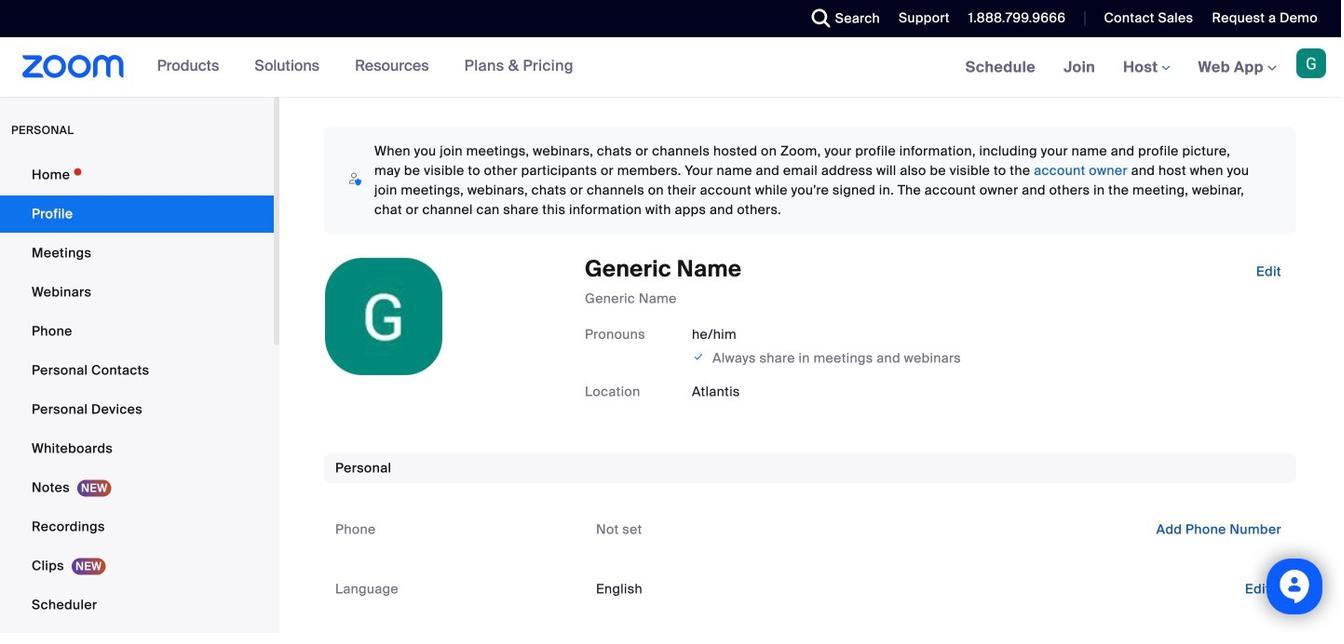 Task type: locate. For each thing, give the bounding box(es) containing it.
checked image
[[692, 348, 705, 366]]

profile picture image
[[1296, 48, 1326, 78]]

banner
[[0, 37, 1341, 98]]

personal menu menu
[[0, 156, 274, 633]]

product information navigation
[[143, 37, 588, 97]]

edit user photo image
[[369, 308, 399, 325]]



Task type: vqa. For each thing, say whether or not it's contained in the screenshot.
the profile picture
yes



Task type: describe. For each thing, give the bounding box(es) containing it.
meetings navigation
[[952, 37, 1341, 98]]

user photo image
[[325, 258, 442, 375]]

zoom logo image
[[22, 55, 124, 78]]



